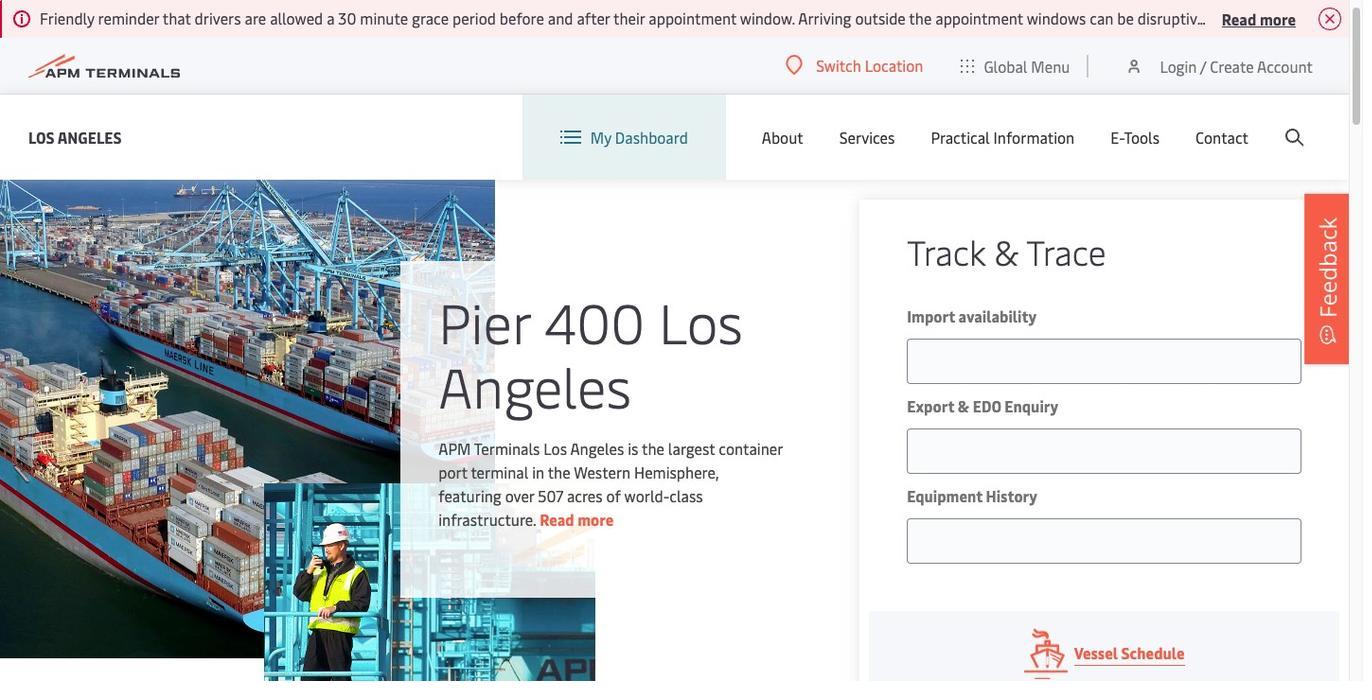 Task type: describe. For each thing, give the bounding box(es) containing it.
apm
[[439, 438, 471, 459]]

login
[[1160, 55, 1197, 76]]

angeles for apm
[[570, 438, 624, 459]]

switch location button
[[786, 55, 923, 76]]

0 vertical spatial the
[[642, 438, 665, 459]]

edo
[[973, 396, 1001, 417]]

is
[[628, 438, 638, 459]]

track & trace
[[907, 228, 1106, 275]]

e-tools button
[[1111, 95, 1160, 180]]

western
[[574, 462, 631, 482]]

pier
[[439, 284, 531, 358]]

of
[[606, 485, 621, 506]]

world-
[[624, 485, 670, 506]]

read more button
[[1222, 7, 1296, 30]]

import availability
[[907, 306, 1037, 327]]

information
[[994, 127, 1075, 148]]

global menu
[[984, 55, 1070, 76]]

close alert image
[[1319, 8, 1342, 30]]

largest
[[668, 438, 715, 459]]

about button
[[762, 95, 803, 180]]

equipment history
[[907, 486, 1038, 506]]

read for 'read more' link
[[540, 509, 574, 530]]

infrastructure.
[[439, 509, 536, 530]]

contact
[[1196, 127, 1249, 148]]

los angeles link
[[28, 125, 122, 149]]

1 vertical spatial the
[[548, 462, 571, 482]]

acres
[[567, 485, 603, 506]]

import
[[907, 306, 955, 327]]

services
[[839, 127, 895, 148]]

in
[[532, 462, 544, 482]]

login / create account
[[1160, 55, 1313, 76]]

hemisphere,
[[634, 462, 719, 482]]

la secondary image
[[264, 484, 596, 682]]

& for trace
[[994, 228, 1019, 275]]

dashboard
[[615, 127, 688, 148]]

los inside los angeles link
[[28, 126, 55, 147]]

location
[[865, 55, 923, 76]]

login / create account link
[[1125, 38, 1313, 94]]

400
[[544, 284, 645, 358]]

my
[[591, 127, 611, 148]]

my dashboard button
[[560, 95, 688, 180]]

export & edo enquiry
[[907, 396, 1059, 417]]

more for read more button on the top of page
[[1260, 8, 1296, 29]]

read more for 'read more' link
[[540, 509, 614, 530]]

vessel
[[1074, 643, 1118, 664]]

about
[[762, 127, 803, 148]]

terminal
[[471, 462, 529, 482]]

export
[[907, 396, 955, 417]]

port
[[439, 462, 467, 482]]

practical information
[[931, 127, 1075, 148]]

terminals
[[474, 438, 540, 459]]

pier 400 los angeles
[[439, 284, 743, 423]]

create
[[1210, 55, 1254, 76]]

vessel schedule link
[[869, 612, 1340, 682]]

my dashboard
[[591, 127, 688, 148]]



Task type: vqa. For each thing, say whether or not it's contained in the screenshot.
bottommost Read
yes



Task type: locate. For each thing, give the bounding box(es) containing it.
1 horizontal spatial the
[[642, 438, 665, 459]]

0 horizontal spatial read
[[540, 509, 574, 530]]

more for 'read more' link
[[578, 509, 614, 530]]

los
[[28, 126, 55, 147], [659, 284, 743, 358], [544, 438, 567, 459]]

e-
[[1111, 127, 1124, 148]]

0 vertical spatial angeles
[[57, 126, 122, 147]]

more inside button
[[1260, 8, 1296, 29]]

more down 'acres'
[[578, 509, 614, 530]]

1 vertical spatial read
[[540, 509, 574, 530]]

more up account on the right of page
[[1260, 8, 1296, 29]]

0 vertical spatial read more
[[1222, 8, 1296, 29]]

the
[[642, 438, 665, 459], [548, 462, 571, 482]]

2 vertical spatial los
[[544, 438, 567, 459]]

account
[[1257, 55, 1313, 76]]

switch
[[816, 55, 861, 76]]

1 vertical spatial angeles
[[439, 348, 631, 423]]

2 horizontal spatial los
[[659, 284, 743, 358]]

& left trace
[[994, 228, 1019, 275]]

enquiry
[[1005, 396, 1059, 417]]

1 vertical spatial &
[[958, 396, 970, 417]]

contact button
[[1196, 95, 1249, 180]]

practical information button
[[931, 95, 1075, 180]]

read
[[1222, 8, 1257, 29], [540, 509, 574, 530]]

class
[[670, 485, 703, 506]]

read up login / create account
[[1222, 8, 1257, 29]]

read more down 'acres'
[[540, 509, 614, 530]]

&
[[994, 228, 1019, 275], [958, 396, 970, 417]]

over
[[505, 485, 534, 506]]

read down the 507 on the bottom left
[[540, 509, 574, 530]]

507
[[538, 485, 563, 506]]

read more
[[1222, 8, 1296, 29], [540, 509, 614, 530]]

los inside apm terminals los angeles is the largest container port terminal in the western hemisphere, featuring over 507 acres of world-class infrastructure.
[[544, 438, 567, 459]]

0 horizontal spatial &
[[958, 396, 970, 417]]

/
[[1200, 55, 1206, 76]]

1 horizontal spatial read more
[[1222, 8, 1296, 29]]

global
[[984, 55, 1028, 76]]

0 horizontal spatial read more
[[540, 509, 614, 530]]

menu
[[1031, 55, 1070, 76]]

practical
[[931, 127, 990, 148]]

vessel schedule
[[1074, 643, 1185, 664]]

1 vertical spatial read more
[[540, 509, 614, 530]]

read more link
[[540, 509, 614, 530]]

more
[[1260, 8, 1296, 29], [578, 509, 614, 530]]

0 vertical spatial read
[[1222, 8, 1257, 29]]

1 vertical spatial more
[[578, 509, 614, 530]]

0 vertical spatial &
[[994, 228, 1019, 275]]

global menu button
[[942, 37, 1089, 94]]

availability
[[959, 306, 1037, 327]]

0 vertical spatial los
[[28, 126, 55, 147]]

e-tools
[[1111, 127, 1160, 148]]

los for apm terminals los angeles is the largest container port terminal in the western hemisphere, featuring over 507 acres of world-class infrastructure.
[[544, 438, 567, 459]]

read more up login / create account
[[1222, 8, 1296, 29]]

trace
[[1027, 228, 1106, 275]]

angeles inside apm terminals los angeles is the largest container port terminal in the western hemisphere, featuring over 507 acres of world-class infrastructure.
[[570, 438, 624, 459]]

1 horizontal spatial los
[[544, 438, 567, 459]]

switch location
[[816, 55, 923, 76]]

los angeles
[[28, 126, 122, 147]]

1 horizontal spatial read
[[1222, 8, 1257, 29]]

0 horizontal spatial the
[[548, 462, 571, 482]]

& left edo
[[958, 396, 970, 417]]

feedback
[[1312, 218, 1343, 318]]

0 vertical spatial more
[[1260, 8, 1296, 29]]

read for read more button on the top of page
[[1222, 8, 1257, 29]]

los for pier 400 los angeles
[[659, 284, 743, 358]]

tools
[[1124, 127, 1160, 148]]

angeles inside 'pier 400 los angeles'
[[439, 348, 631, 423]]

history
[[986, 486, 1038, 506]]

los inside 'pier 400 los angeles'
[[659, 284, 743, 358]]

track
[[907, 228, 986, 275]]

the right in
[[548, 462, 571, 482]]

the right "is"
[[642, 438, 665, 459]]

container
[[719, 438, 783, 459]]

apm terminals los angeles is the largest container port terminal in the western hemisphere, featuring over 507 acres of world-class infrastructure.
[[439, 438, 783, 530]]

1 horizontal spatial more
[[1260, 8, 1296, 29]]

feedback button
[[1305, 194, 1352, 364]]

featuring
[[439, 485, 502, 506]]

1 horizontal spatial &
[[994, 228, 1019, 275]]

services button
[[839, 95, 895, 180]]

0 horizontal spatial more
[[578, 509, 614, 530]]

equipment
[[907, 486, 983, 506]]

& for edo
[[958, 396, 970, 417]]

schedule
[[1121, 643, 1185, 664]]

1 vertical spatial los
[[659, 284, 743, 358]]

angeles for pier
[[439, 348, 631, 423]]

los angeles pier 400 image
[[0, 152, 495, 659]]

2 vertical spatial angeles
[[570, 438, 624, 459]]

read inside button
[[1222, 8, 1257, 29]]

0 horizontal spatial los
[[28, 126, 55, 147]]

angeles
[[57, 126, 122, 147], [439, 348, 631, 423], [570, 438, 624, 459]]

read more for read more button on the top of page
[[1222, 8, 1296, 29]]



